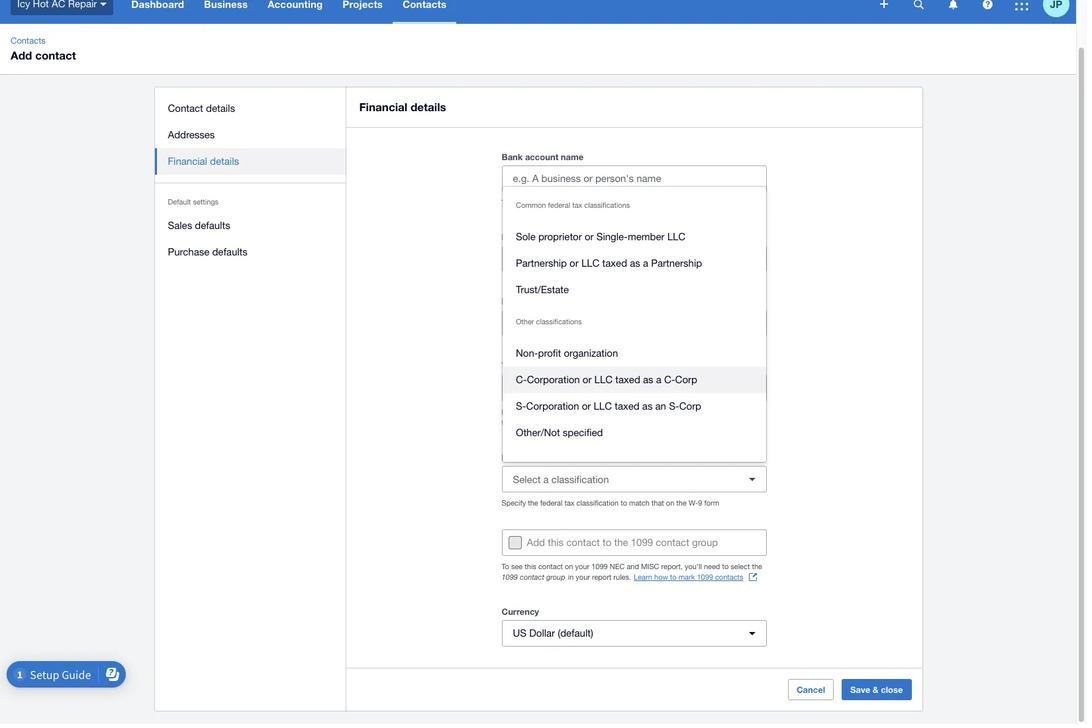 Task type: describe. For each thing, give the bounding box(es) containing it.
contact down the see
[[520, 573, 545, 582]]

us
[[513, 628, 527, 639]]

federal inside list box
[[548, 201, 571, 209]]

proprietor
[[539, 231, 582, 243]]

0 vertical spatial as
[[630, 258, 641, 269]]

non-
[[516, 348, 538, 359]]

Tax text field
[[565, 376, 766, 401]]

reference group
[[502, 294, 767, 337]]

sales defaults
[[168, 220, 230, 231]]

nec
[[610, 563, 625, 571]]

that
[[652, 500, 664, 508]]

cancel button
[[788, 680, 834, 701]]

1 svg image from the left
[[914, 0, 924, 9]]

corporation for c-
[[527, 374, 580, 386]]

contacts add contact
[[11, 36, 76, 62]]

9
[[699, 500, 703, 508]]

in
[[568, 574, 574, 582]]

details inside contact details button
[[206, 103, 235, 114]]

settings
[[193, 198, 219, 206]]

how
[[655, 574, 668, 582]]

the down enter
[[502, 419, 512, 427]]

you
[[674, 199, 686, 207]]

0 vertical spatial financial
[[359, 100, 408, 114]]

to see this contact on your 1099 nec and misc report, you'll need to select the 1099 contact group in your report rules. learn how to mark 1099 contacts
[[502, 563, 763, 582]]

specify the federal tax classification to match that on the w-9 form
[[502, 500, 720, 508]]

taxed for a
[[616, 374, 641, 386]]

misc
[[641, 563, 660, 571]]

enter
[[502, 409, 519, 417]]

bank for bank account name
[[502, 152, 523, 162]]

s-corporation or llc taxed as an s-corp
[[516, 401, 702, 412]]

or for s-
[[582, 401, 591, 412]]

other/not specified
[[516, 427, 603, 439]]

none
[[513, 383, 537, 394]]

contacts
[[716, 574, 744, 582]]

reference
[[502, 296, 544, 307]]

1099 inside enter your contact's tax number, which is needed when filing the 1099 report to the irs.
[[714, 409, 730, 417]]

4 svg image from the left
[[1016, 0, 1029, 11]]

contact details
[[168, 103, 235, 114]]

a up an
[[656, 374, 662, 386]]

and
[[627, 563, 639, 571]]

needed
[[639, 409, 663, 417]]

partnership or llc taxed as a partnership button
[[503, 250, 767, 277]]

corp for c-
[[676, 374, 698, 386]]

bank for bank account number
[[634, 232, 656, 243]]

bank account name
[[502, 152, 584, 162]]

Bank account number field
[[634, 247, 766, 272]]

match
[[629, 500, 650, 508]]

defaults for sales defaults
[[195, 220, 230, 231]]

add inside contacts add contact
[[11, 48, 32, 62]]

as for an
[[643, 401, 653, 412]]

report inside enter your contact's tax number, which is needed when filing the 1099 report to the irs.
[[732, 409, 752, 417]]

1099 up misc on the bottom of the page
[[631, 537, 653, 549]]

the right filing
[[702, 409, 712, 417]]

2 c- from the left
[[665, 374, 676, 386]]

classification for select a classification
[[552, 474, 609, 485]]

common federal tax classifications
[[516, 201, 630, 209]]

enter your contact's tax number, which is needed when filing the 1099 report to the irs.
[[502, 409, 760, 427]]

dollar
[[530, 628, 555, 639]]

financial details inside button
[[168, 156, 239, 167]]

federal tax classification
[[502, 453, 604, 463]]

other/not
[[516, 427, 560, 439]]

purchase
[[168, 247, 210, 258]]

organization
[[564, 348, 618, 359]]

specify
[[502, 500, 526, 508]]

account for number
[[658, 232, 691, 243]]

select a classification
[[513, 474, 609, 485]]

1 c- from the left
[[516, 374, 527, 386]]

contact details button
[[155, 95, 346, 122]]

contact up report,
[[656, 537, 690, 549]]

routing number
[[502, 232, 568, 243]]

defaults for purchase defaults
[[212, 247, 248, 258]]

2 vertical spatial classification
[[577, 500, 619, 508]]

purchase defaults button
[[155, 239, 346, 266]]

1 partnership from the left
[[516, 258, 567, 269]]

to
[[502, 563, 510, 571]]

contacts
[[11, 36, 46, 46]]

sole proprietor or single-member llc button
[[503, 224, 767, 250]]

tax down select a classification
[[565, 500, 575, 508]]

none button
[[503, 375, 560, 402]]

sole
[[516, 231, 536, 243]]

corporation for s-
[[526, 401, 580, 412]]

irs.
[[514, 419, 528, 427]]

select
[[513, 474, 541, 485]]

1099 down to
[[502, 573, 518, 582]]

see
[[512, 563, 523, 571]]

Routing number field
[[503, 247, 634, 272]]

1 number from the left
[[537, 232, 568, 243]]

0 horizontal spatial svg image
[[100, 2, 107, 6]]

to down report,
[[670, 574, 677, 582]]

the inside to see this contact on your 1099 nec and misc report, you'll need to select the 1099 contact group in your report rules. learn how to mark 1099 contacts
[[752, 563, 763, 571]]

contact's
[[537, 409, 568, 417]]

group containing routing number
[[502, 229, 767, 272]]

save
[[851, 685, 871, 696]]

routing
[[502, 232, 534, 243]]

tax inside enter your contact's tax number, which is needed when filing the 1099 report to the irs.
[[570, 409, 580, 417]]

1 vertical spatial your
[[576, 563, 590, 571]]

addresses
[[168, 129, 215, 140]]

or for sole
[[585, 231, 594, 243]]

s-corporation or llc taxed as an s-corp button
[[503, 394, 767, 420]]

group inside to see this contact on your 1099 nec and misc report, you'll need to select the 1099 contact group in your report rules. learn how to mark 1099 contacts
[[547, 573, 566, 582]]

rules.
[[614, 574, 632, 582]]

tax inside group
[[573, 201, 583, 209]]

filing
[[685, 409, 700, 417]]

these
[[502, 199, 522, 207]]

list box containing sole proprietor or single-member llc
[[503, 187, 767, 463]]

2 s- from the left
[[669, 401, 680, 412]]

sales
[[168, 220, 192, 231]]

payment.
[[736, 199, 767, 207]]

addresses button
[[155, 122, 346, 148]]

partnership or llc taxed as a partnership
[[516, 258, 703, 269]]

0 vertical spatial classifications
[[585, 201, 630, 209]]

bank account number
[[634, 232, 725, 243]]

group containing sole proprietor or single-member llc
[[503, 187, 767, 463]]

1099 left the nec
[[592, 563, 608, 571]]

single-
[[597, 231, 628, 243]]

select a classification button
[[502, 466, 767, 493]]

other
[[516, 318, 534, 326]]

specified
[[563, 427, 603, 439]]

default
[[168, 198, 191, 206]]

federal
[[502, 453, 533, 463]]

non-profit organization button
[[503, 341, 767, 367]]

bills
[[617, 199, 630, 207]]

to left pay
[[632, 199, 638, 207]]

other/not specified button
[[503, 420, 767, 447]]

as for a
[[643, 374, 654, 386]]

report,
[[662, 563, 683, 571]]



Task type: vqa. For each thing, say whether or not it's contained in the screenshot.
Specify the federal tax classification to match that on the W-9 form
yes



Task type: locate. For each thing, give the bounding box(es) containing it.
1 horizontal spatial financial details
[[359, 100, 446, 114]]

non-profit organization
[[516, 348, 618, 359]]

group left in
[[547, 573, 566, 582]]

0 vertical spatial corporation
[[527, 374, 580, 386]]

corp
[[676, 374, 698, 386], [680, 401, 702, 412]]

0 horizontal spatial partnership
[[516, 258, 567, 269]]

to
[[632, 199, 638, 207], [754, 409, 760, 417], [621, 500, 627, 508], [603, 537, 612, 549], [723, 563, 729, 571], [670, 574, 677, 582]]

when left you
[[654, 199, 672, 207]]

when inside enter your contact's tax number, which is needed when filing the 1099 report to the irs.
[[665, 409, 683, 417]]

bank inside group
[[634, 232, 656, 243]]

as down sole proprietor or single-member llc button
[[630, 258, 641, 269]]

menu
[[155, 87, 346, 274]]

1 vertical spatial report
[[592, 574, 612, 582]]

s-
[[516, 401, 527, 412], [669, 401, 680, 412]]

corp up filing
[[676, 374, 698, 386]]

1 vertical spatial classification
[[552, 474, 609, 485]]

when left filing
[[665, 409, 683, 417]]

0 horizontal spatial classifications
[[536, 318, 582, 326]]

bank
[[502, 152, 523, 162], [634, 232, 656, 243]]

default settings
[[168, 198, 219, 206]]

1 vertical spatial as
[[643, 374, 654, 386]]

2 vertical spatial your
[[576, 574, 590, 582]]

1 horizontal spatial partnership
[[651, 258, 703, 269]]

defaults
[[195, 220, 230, 231], [212, 247, 248, 258]]

group
[[503, 187, 767, 463], [502, 229, 767, 272]]

0 horizontal spatial report
[[592, 574, 612, 582]]

0 vertical spatial federal
[[548, 201, 571, 209]]

add down the select
[[527, 537, 545, 549]]

1 vertical spatial financial
[[168, 156, 207, 167]]

c- up an
[[665, 374, 676, 386]]

2 vertical spatial as
[[643, 401, 653, 412]]

0 horizontal spatial bank
[[502, 152, 523, 162]]

a right the select
[[544, 474, 549, 485]]

account left name
[[525, 152, 559, 162]]

1 vertical spatial this
[[525, 563, 537, 571]]

tax right federal
[[535, 453, 548, 463]]

partnership up trust/estate
[[516, 258, 567, 269]]

0 vertical spatial bank
[[502, 152, 523, 162]]

the left w-
[[677, 500, 687, 508]]

or down proprietor
[[570, 258, 579, 269]]

you'll
[[685, 563, 702, 571]]

0 vertical spatial financial details
[[359, 100, 446, 114]]

1099 down need
[[697, 574, 714, 582]]

your up irs.
[[521, 409, 535, 417]]

these details will show against the bills to pay when you create a batch payment.
[[502, 199, 767, 207]]

tax
[[502, 360, 516, 371]]

0 horizontal spatial this
[[525, 563, 537, 571]]

svg image
[[881, 0, 889, 8], [100, 2, 107, 6]]

sole proprietor or single-member llc
[[516, 231, 686, 243]]

trust/estate button
[[503, 277, 767, 303]]

0 vertical spatial account
[[525, 152, 559, 162]]

0 vertical spatial your
[[521, 409, 535, 417]]

taxed for an
[[615, 401, 640, 412]]

is
[[631, 409, 637, 417]]

taxed
[[603, 258, 628, 269], [616, 374, 641, 386], [615, 401, 640, 412]]

1 vertical spatial taxed
[[616, 374, 641, 386]]

0 horizontal spatial c-
[[516, 374, 527, 386]]

as left an
[[643, 401, 653, 412]]

0 vertical spatial report
[[732, 409, 752, 417]]

number right the sole
[[537, 232, 568, 243]]

save & close button
[[842, 680, 912, 701]]

1 vertical spatial when
[[665, 409, 683, 417]]

or left single-
[[585, 231, 594, 243]]

1 vertical spatial account
[[658, 232, 691, 243]]

cancel
[[797, 685, 826, 696]]

on right that
[[667, 500, 675, 508]]

classification for federal tax classification
[[550, 453, 604, 463]]

your right in
[[576, 574, 590, 582]]

financial inside button
[[168, 156, 207, 167]]

your
[[521, 409, 535, 417], [576, 563, 590, 571], [576, 574, 590, 582]]

1 s- from the left
[[516, 401, 527, 412]]

Bank account name field
[[503, 166, 766, 192]]

account for name
[[525, 152, 559, 162]]

learn how to mark 1099 contacts link
[[634, 573, 757, 583]]

financial
[[359, 100, 408, 114], [168, 156, 207, 167]]

s- right an
[[669, 401, 680, 412]]

the up the nec
[[615, 537, 629, 549]]

federal down select a classification
[[541, 500, 563, 508]]

defaults down sales defaults button
[[212, 247, 248, 258]]

your left the nec
[[576, 563, 590, 571]]

or for c-
[[583, 374, 592, 386]]

the left bills
[[605, 199, 615, 207]]

0 horizontal spatial s-
[[516, 401, 527, 412]]

1 horizontal spatial bank
[[634, 232, 656, 243]]

w-
[[689, 500, 699, 508]]

3 svg image from the left
[[983, 0, 993, 9]]

1 vertical spatial classifications
[[536, 318, 582, 326]]

partnership down bank account number
[[651, 258, 703, 269]]

1 vertical spatial federal
[[541, 500, 563, 508]]

1 horizontal spatial c-
[[665, 374, 676, 386]]

1 horizontal spatial account
[[658, 232, 691, 243]]

which
[[610, 409, 629, 417]]

2 svg image from the left
[[949, 0, 958, 9]]

Reference field
[[503, 311, 766, 336]]

number up the bank account number field at the top of the page
[[694, 232, 725, 243]]

0 horizontal spatial number
[[537, 232, 568, 243]]

classification
[[550, 453, 604, 463], [552, 474, 609, 485], [577, 500, 619, 508]]

0 horizontal spatial account
[[525, 152, 559, 162]]

defaults inside sales defaults button
[[195, 220, 230, 231]]

llc down sole proprietor or single-member llc
[[582, 258, 600, 269]]

the right select
[[752, 563, 763, 571]]

classification down specified
[[550, 453, 604, 463]]

0 vertical spatial this
[[548, 537, 564, 549]]

1 vertical spatial financial details
[[168, 156, 239, 167]]

c-corporation or llc taxed as a c-corp
[[516, 374, 698, 386]]

1 vertical spatial group
[[547, 573, 566, 582]]

a down member in the right top of the page
[[643, 258, 649, 269]]

report down the nec
[[592, 574, 612, 582]]

create
[[688, 199, 708, 207]]

or up specified
[[582, 401, 591, 412]]

profit
[[538, 348, 561, 359]]

to right filing
[[754, 409, 760, 417]]

llc
[[668, 231, 686, 243], [582, 258, 600, 269], [595, 374, 613, 386], [594, 401, 612, 412]]

tax right will
[[573, 201, 583, 209]]

report inside to see this contact on your 1099 nec and misc report, you'll need to select the 1099 contact group in your report rules. learn how to mark 1099 contacts
[[592, 574, 612, 582]]

or down organization
[[583, 374, 592, 386]]

1 horizontal spatial financial
[[359, 100, 408, 114]]

0 horizontal spatial group
[[547, 573, 566, 582]]

account inside group
[[658, 232, 691, 243]]

defaults inside the "purchase defaults" button
[[212, 247, 248, 258]]

financial details
[[359, 100, 446, 114], [168, 156, 239, 167]]

when
[[654, 199, 672, 207], [665, 409, 683, 417]]

the
[[605, 199, 615, 207], [702, 409, 712, 417], [502, 419, 512, 427], [528, 500, 539, 508], [677, 500, 687, 508], [615, 537, 629, 549], [752, 563, 763, 571]]

this right the see
[[525, 563, 537, 571]]

close
[[881, 685, 904, 696]]

0 vertical spatial on
[[667, 500, 675, 508]]

details inside financial details button
[[210, 156, 239, 167]]

contact
[[168, 103, 203, 114]]

2 partnership from the left
[[651, 258, 703, 269]]

will
[[547, 199, 557, 207]]

1 horizontal spatial classifications
[[585, 201, 630, 209]]

llc up "s-corporation or llc taxed as an s-corp"
[[595, 374, 613, 386]]

menu containing contact details
[[155, 87, 346, 274]]

0 vertical spatial classification
[[550, 453, 604, 463]]

learn
[[634, 574, 653, 582]]

1099 right filing
[[714, 409, 730, 417]]

as down non-profit organization button
[[643, 374, 654, 386]]

a left 'batch'
[[710, 199, 714, 207]]

form
[[705, 500, 720, 508]]

on up in
[[565, 563, 574, 571]]

us dollar (default)
[[513, 628, 594, 639]]

1 horizontal spatial s-
[[669, 401, 680, 412]]

corporation down profit at the top of the page
[[527, 374, 580, 386]]

classification left match
[[577, 500, 619, 508]]

0 vertical spatial when
[[654, 199, 672, 207]]

corp right an
[[680, 401, 702, 412]]

to inside enter your contact's tax number, which is needed when filing the 1099 report to the irs.
[[754, 409, 760, 417]]

financial details button
[[155, 148, 346, 175]]

number
[[537, 232, 568, 243], [694, 232, 725, 243]]

(default)
[[558, 628, 594, 639]]

0 vertical spatial corp
[[676, 374, 698, 386]]

c-corporation or llc taxed as a c-corp button
[[503, 367, 767, 394]]

contacts link
[[5, 34, 51, 48]]

0 vertical spatial defaults
[[195, 220, 230, 231]]

mark
[[679, 574, 695, 582]]

2 number from the left
[[694, 232, 725, 243]]

contact down contacts link
[[35, 48, 76, 62]]

partnership
[[516, 258, 567, 269], [651, 258, 703, 269]]

batch
[[716, 199, 734, 207]]

this down select a classification
[[548, 537, 564, 549]]

svg image
[[914, 0, 924, 9], [949, 0, 958, 9], [983, 0, 993, 9], [1016, 0, 1029, 11]]

against
[[579, 199, 603, 207]]

defaults down settings
[[195, 220, 230, 231]]

member
[[628, 231, 665, 243]]

navigation
[[121, 0, 871, 24]]

classification down federal tax classification
[[552, 474, 609, 485]]

report right filing
[[732, 409, 752, 417]]

an
[[656, 401, 667, 412]]

llc right member in the right top of the page
[[668, 231, 686, 243]]

contact up in
[[567, 537, 600, 549]]

0 vertical spatial taxed
[[603, 258, 628, 269]]

add down contacts link
[[11, 48, 32, 62]]

1 vertical spatial on
[[565, 563, 574, 571]]

to left match
[[621, 500, 627, 508]]

contact inside contacts add contact
[[35, 48, 76, 62]]

corporation up the other/not specified
[[526, 401, 580, 412]]

0 vertical spatial group
[[692, 537, 718, 549]]

1 horizontal spatial number
[[694, 232, 725, 243]]

account up the bank account number field at the top of the page
[[658, 232, 691, 243]]

0 horizontal spatial on
[[565, 563, 574, 571]]

select
[[731, 563, 750, 571]]

need
[[704, 563, 721, 571]]

&
[[873, 685, 879, 696]]

1 horizontal spatial on
[[667, 500, 675, 508]]

1 horizontal spatial this
[[548, 537, 564, 549]]

bank up these
[[502, 152, 523, 162]]

1 vertical spatial add
[[527, 537, 545, 549]]

1 vertical spatial defaults
[[212, 247, 248, 258]]

sales defaults button
[[155, 213, 346, 239]]

trust/estate
[[516, 284, 569, 296]]

tax left number,
[[570, 409, 580, 417]]

1099
[[714, 409, 730, 417], [631, 537, 653, 549], [592, 563, 608, 571], [502, 573, 518, 582], [697, 574, 714, 582]]

classifications up non-profit organization
[[536, 318, 582, 326]]

list box
[[503, 187, 767, 463]]

corporation
[[527, 374, 580, 386], [526, 401, 580, 412]]

1 vertical spatial bank
[[634, 232, 656, 243]]

this
[[548, 537, 564, 549], [525, 563, 537, 571]]

s- up irs.
[[516, 401, 527, 412]]

0 horizontal spatial financial
[[168, 156, 207, 167]]

contact right the see
[[539, 563, 563, 571]]

0 horizontal spatial add
[[11, 48, 32, 62]]

a inside popup button
[[544, 474, 549, 485]]

the right "specify"
[[528, 500, 539, 508]]

common
[[516, 201, 546, 209]]

0 vertical spatial add
[[11, 48, 32, 62]]

2 vertical spatial taxed
[[615, 401, 640, 412]]

1 horizontal spatial group
[[692, 537, 718, 549]]

1 vertical spatial corporation
[[526, 401, 580, 412]]

c- down non-
[[516, 374, 527, 386]]

1 vertical spatial corp
[[680, 401, 702, 412]]

save & close
[[851, 685, 904, 696]]

1 horizontal spatial svg image
[[881, 0, 889, 8]]

corp for s-
[[680, 401, 702, 412]]

group up need
[[692, 537, 718, 549]]

show
[[559, 199, 577, 207]]

1 horizontal spatial add
[[527, 537, 545, 549]]

pay
[[640, 199, 652, 207]]

contact
[[35, 48, 76, 62], [567, 537, 600, 549], [656, 537, 690, 549], [539, 563, 563, 571], [520, 573, 545, 582]]

0 horizontal spatial financial details
[[168, 156, 239, 167]]

this inside to see this contact on your 1099 nec and misc report, you'll need to select the 1099 contact group in your report rules. learn how to mark 1099 contacts
[[525, 563, 537, 571]]

on inside to see this contact on your 1099 nec and misc report, you'll need to select the 1099 contact group in your report rules. learn how to mark 1099 contacts
[[565, 563, 574, 571]]

your inside enter your contact's tax number, which is needed when filing the 1099 report to the irs.
[[521, 409, 535, 417]]

other classifications
[[516, 318, 582, 326]]

llc down c-corporation or llc taxed as a c-corp
[[594, 401, 612, 412]]

1 horizontal spatial report
[[732, 409, 752, 417]]

a
[[710, 199, 714, 207], [643, 258, 649, 269], [656, 374, 662, 386], [544, 474, 549, 485]]

to up contacts
[[723, 563, 729, 571]]

to up the nec
[[603, 537, 612, 549]]

on
[[667, 500, 675, 508], [565, 563, 574, 571]]

classifications up single-
[[585, 201, 630, 209]]

add this contact to the 1099 contact group
[[527, 537, 718, 549]]

classification inside popup button
[[552, 474, 609, 485]]

bank up partnership or llc taxed as a partnership button
[[634, 232, 656, 243]]

federal right the common
[[548, 201, 571, 209]]

as
[[630, 258, 641, 269], [643, 374, 654, 386], [643, 401, 653, 412]]



